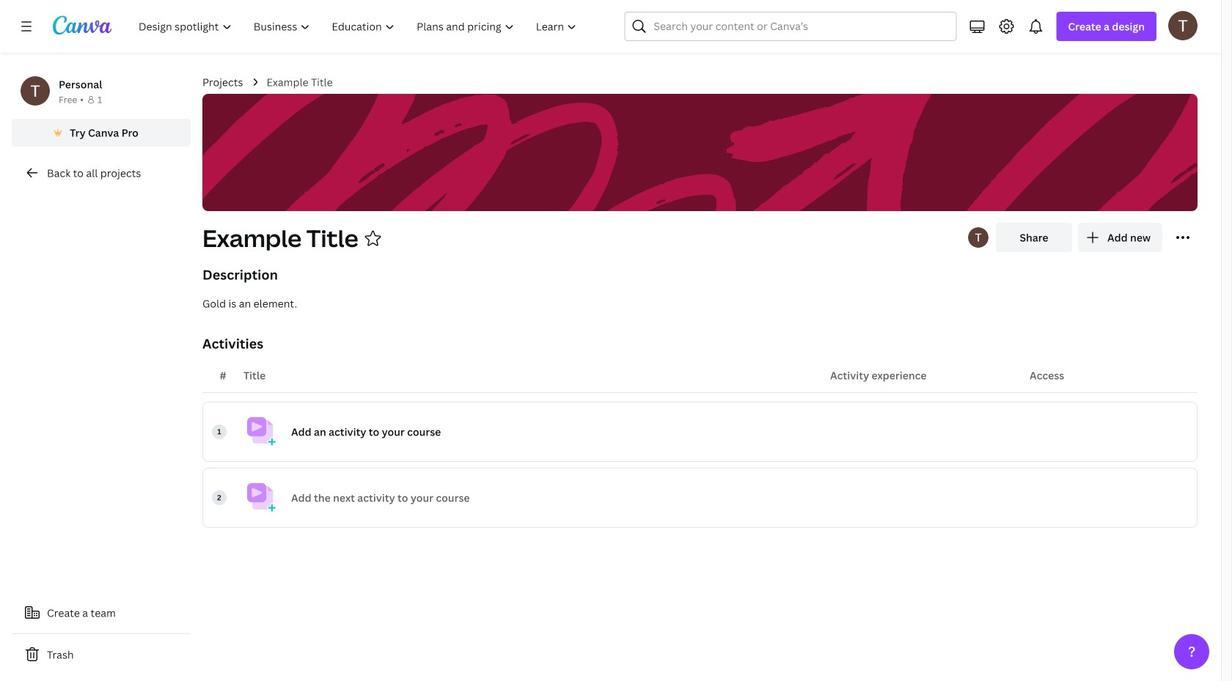 Task type: locate. For each thing, give the bounding box(es) containing it.
row
[[202, 402, 1198, 462], [202, 468, 1198, 528]]

1 row from the top
[[202, 402, 1198, 462]]

0 vertical spatial row
[[202, 402, 1198, 462]]

2 row from the top
[[202, 468, 1198, 528]]

None search field
[[625, 12, 957, 41]]

1 vertical spatial row
[[202, 468, 1198, 528]]

top level navigation element
[[129, 12, 589, 41]]

Search search field
[[654, 12, 927, 40]]



Task type: vqa. For each thing, say whether or not it's contained in the screenshot.
bottommost row
yes



Task type: describe. For each thing, give the bounding box(es) containing it.
terry turtle image
[[1169, 11, 1198, 40]]



